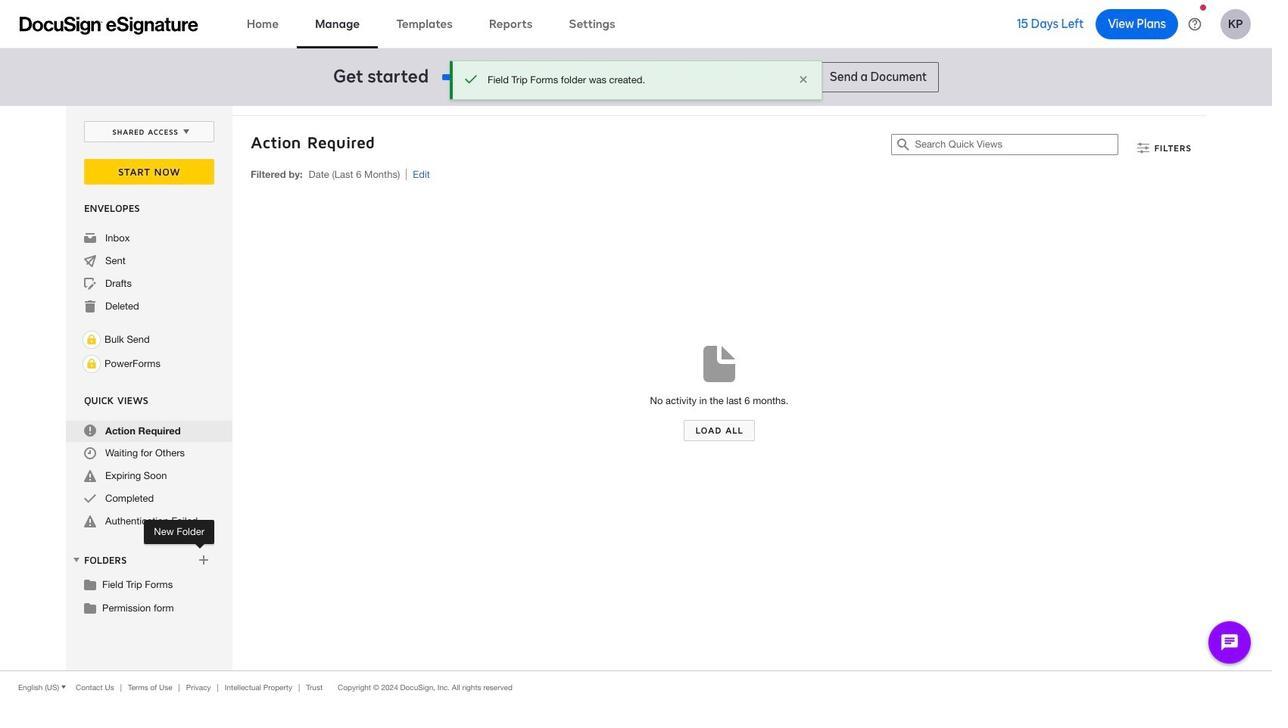 Task type: vqa. For each thing, say whether or not it's contained in the screenshot.
Draft icon
yes



Task type: locate. For each thing, give the bounding box(es) containing it.
docusign esignature image
[[20, 16, 198, 34]]

2 folder image from the top
[[84, 602, 96, 614]]

tooltip
[[144, 520, 214, 545]]

lock image
[[83, 331, 101, 349], [83, 355, 101, 373]]

action required image
[[84, 425, 96, 437]]

1 vertical spatial lock image
[[83, 355, 101, 373]]

2 lock image from the top
[[83, 355, 101, 373]]

0 vertical spatial folder image
[[84, 579, 96, 591]]

more info region
[[0, 671, 1272, 704]]

secondary navigation region
[[66, 106, 1210, 671]]

view folders image
[[70, 554, 83, 566]]

clock image
[[84, 448, 96, 460]]

folder image
[[84, 579, 96, 591], [84, 602, 96, 614]]

0 vertical spatial lock image
[[83, 331, 101, 349]]

1 vertical spatial folder image
[[84, 602, 96, 614]]

status
[[488, 73, 787, 87]]

Search Quick Views text field
[[915, 135, 1118, 155]]

inbox image
[[84, 233, 96, 245]]



Task type: describe. For each thing, give the bounding box(es) containing it.
alert image
[[84, 470, 96, 482]]

trash image
[[84, 301, 96, 313]]

tooltip inside secondary navigation region
[[144, 520, 214, 545]]

1 lock image from the top
[[83, 331, 101, 349]]

sent image
[[84, 255, 96, 267]]

1 folder image from the top
[[84, 579, 96, 591]]

alert image
[[84, 516, 96, 528]]

completed image
[[84, 493, 96, 505]]

draft image
[[84, 278, 96, 290]]



